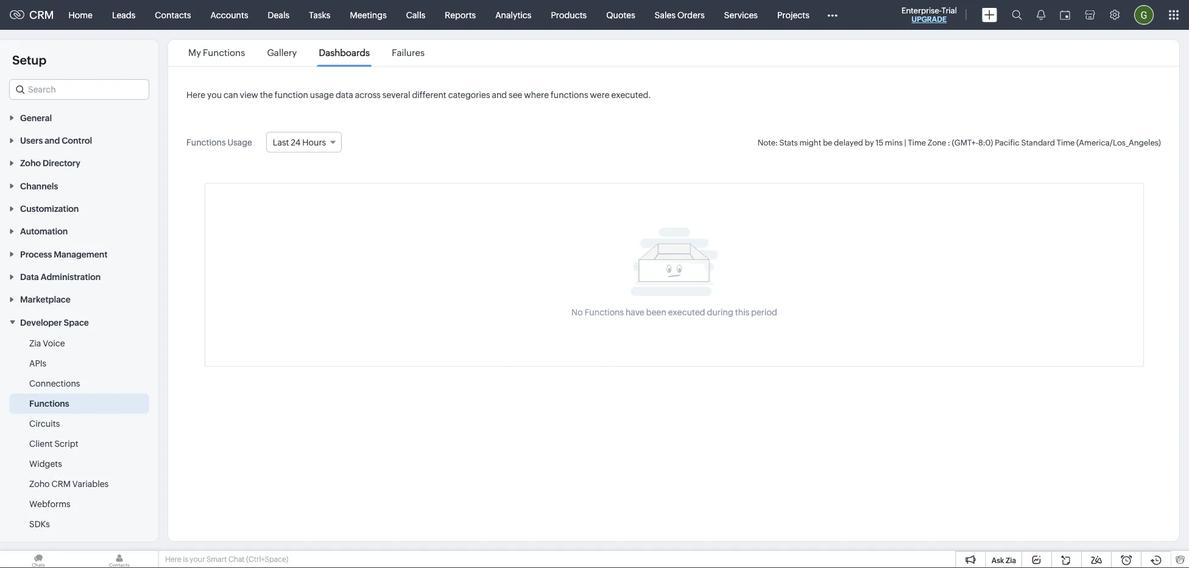 Task type: locate. For each thing, give the bounding box(es) containing it.
connections link
[[29, 377, 80, 390]]

15
[[876, 138, 883, 147]]

products link
[[541, 0, 597, 30]]

upgrade
[[912, 15, 947, 23]]

gallery
[[267, 48, 297, 58]]

0 horizontal spatial time
[[908, 138, 926, 147]]

list
[[177, 40, 436, 66]]

projects
[[777, 10, 810, 20]]

1 horizontal spatial and
[[492, 90, 507, 100]]

time right standard
[[1057, 138, 1075, 147]]

1 vertical spatial and
[[45, 136, 60, 145]]

functions right my
[[203, 48, 245, 58]]

apis
[[29, 358, 46, 368]]

analytics link
[[486, 0, 541, 30]]

Last 24 Hours field
[[266, 132, 342, 153]]

here left you
[[186, 90, 205, 100]]

marketplace button
[[0, 288, 158, 311]]

general
[[20, 113, 52, 123]]

create menu element
[[975, 0, 1005, 30]]

0 vertical spatial and
[[492, 90, 507, 100]]

widgets link
[[29, 458, 62, 470]]

script
[[54, 439, 78, 449]]

0 vertical spatial here
[[186, 90, 205, 100]]

2 vertical spatial zia
[[1006, 557, 1016, 565]]

Search text field
[[10, 80, 149, 99]]

sdks link
[[29, 518, 50, 530]]

0 horizontal spatial here
[[165, 556, 181, 564]]

zia up chats image
[[20, 541, 32, 551]]

meetings
[[350, 10, 387, 20]]

here
[[186, 90, 205, 100], [165, 556, 181, 564]]

functions left usage
[[186, 137, 226, 147]]

zoho crm variables link
[[29, 478, 109, 490]]

hours
[[302, 137, 326, 147]]

client
[[29, 439, 53, 449]]

profile element
[[1127, 0, 1161, 30]]

zoho directory
[[20, 158, 80, 168]]

data
[[336, 90, 353, 100]]

this
[[735, 308, 750, 317]]

process management button
[[0, 242, 158, 265]]

1 horizontal spatial here
[[186, 90, 205, 100]]

zia
[[29, 338, 41, 348], [20, 541, 32, 551], [1006, 557, 1016, 565]]

functions usage
[[186, 137, 252, 147]]

function
[[275, 90, 308, 100]]

functions up circuits link
[[29, 399, 69, 408]]

chat
[[228, 556, 245, 564]]

gallery link
[[265, 48, 299, 58]]

orders
[[677, 10, 705, 20]]

during
[[707, 308, 733, 317]]

1 horizontal spatial time
[[1057, 138, 1075, 147]]

crm
[[29, 9, 54, 21], [51, 479, 71, 489]]

zoho
[[20, 158, 41, 168], [29, 479, 50, 489]]

channels button
[[0, 174, 158, 197]]

data administration
[[20, 272, 101, 282]]

quotes
[[606, 10, 635, 20]]

crm left home
[[29, 9, 54, 21]]

usage
[[310, 90, 334, 100]]

1 vertical spatial zoho
[[29, 479, 50, 489]]

webforms
[[29, 499, 70, 509]]

different
[[412, 90, 446, 100]]

zia left voice
[[29, 338, 41, 348]]

crm inside developer space region
[[51, 479, 71, 489]]

management
[[54, 249, 108, 259]]

services
[[724, 10, 758, 20]]

several
[[382, 90, 410, 100]]

zia for zia voice
[[29, 338, 41, 348]]

smart
[[206, 556, 227, 564]]

automation button
[[0, 220, 158, 242]]

0 horizontal spatial and
[[45, 136, 60, 145]]

0 vertical spatial zia
[[29, 338, 41, 348]]

sales
[[655, 10, 676, 20]]

zia inside 'dropdown button'
[[20, 541, 32, 551]]

standard
[[1021, 138, 1055, 147]]

here left is
[[165, 556, 181, 564]]

zoho down users
[[20, 158, 41, 168]]

the
[[260, 90, 273, 100]]

functions inside developer space region
[[29, 399, 69, 408]]

calendar image
[[1060, 10, 1070, 20]]

functions
[[203, 48, 245, 58], [186, 137, 226, 147], [585, 308, 624, 317], [29, 399, 69, 408]]

1 vertical spatial crm
[[51, 479, 71, 489]]

see
[[509, 90, 522, 100]]

can
[[224, 90, 238, 100]]

crm link
[[10, 9, 54, 21]]

contacts image
[[81, 551, 158, 568]]

contacts
[[155, 10, 191, 20]]

and right users
[[45, 136, 60, 145]]

automation
[[20, 227, 68, 236]]

and
[[492, 90, 507, 100], [45, 136, 60, 145]]

24
[[291, 137, 301, 147]]

(gmt+-
[[952, 138, 978, 147]]

process
[[20, 249, 52, 259]]

executed.
[[611, 90, 651, 100]]

0 vertical spatial zoho
[[20, 158, 41, 168]]

0 vertical spatial crm
[[29, 9, 54, 21]]

and left see
[[492, 90, 507, 100]]

crm up webforms
[[51, 479, 71, 489]]

zia right ask
[[1006, 557, 1016, 565]]

1 vertical spatial here
[[165, 556, 181, 564]]

zia inside developer space region
[[29, 338, 41, 348]]

time right | in the right of the page
[[908, 138, 926, 147]]

users and control button
[[0, 129, 158, 151]]

zoho down widgets
[[29, 479, 50, 489]]

developer
[[20, 318, 62, 327]]

zoho for zoho directory
[[20, 158, 41, 168]]

data administration button
[[0, 265, 158, 288]]

executed
[[668, 308, 705, 317]]

client script link
[[29, 438, 78, 450]]

client script
[[29, 439, 78, 449]]

zoho inside developer space region
[[29, 479, 50, 489]]

analytics
[[495, 10, 532, 20]]

deals
[[268, 10, 289, 20]]

home link
[[59, 0, 102, 30]]

1 vertical spatial zia
[[20, 541, 32, 551]]

meetings link
[[340, 0, 396, 30]]

space
[[64, 318, 89, 327]]

zoho inside dropdown button
[[20, 158, 41, 168]]

my functions link
[[186, 48, 247, 58]]

None field
[[9, 79, 149, 100]]



Task type: vqa. For each thing, say whether or not it's contained in the screenshot.
'Category'
no



Task type: describe. For each thing, give the bounding box(es) containing it.
pacific
[[995, 138, 1020, 147]]

connections
[[29, 379, 80, 388]]

users
[[20, 136, 43, 145]]

functions link
[[29, 397, 69, 410]]

data
[[20, 272, 39, 282]]

8:0)
[[978, 138, 993, 147]]

failures link
[[390, 48, 427, 58]]

mins
[[885, 138, 903, 147]]

users and control
[[20, 136, 92, 145]]

widgets
[[29, 459, 62, 469]]

usage
[[227, 137, 252, 147]]

developer space
[[20, 318, 89, 327]]

ask zia
[[992, 557, 1016, 565]]

circuits link
[[29, 418, 60, 430]]

products
[[551, 10, 587, 20]]

note:
[[758, 138, 778, 147]]

customization button
[[0, 197, 158, 220]]

customization
[[20, 204, 79, 214]]

deals link
[[258, 0, 299, 30]]

webforms link
[[29, 498, 70, 510]]

note: stats might be delayed by 15 mins | time zone : (gmt+-8:0) pacific standard time (america/los_angeles)
[[758, 138, 1161, 147]]

services link
[[715, 0, 768, 30]]

you
[[207, 90, 222, 100]]

zia for zia
[[20, 541, 32, 551]]

my
[[188, 48, 201, 58]]

process management
[[20, 249, 108, 259]]

functions
[[551, 90, 588, 100]]

enterprise-trial upgrade
[[902, 6, 957, 23]]

(ctrl+space)
[[246, 556, 288, 564]]

by
[[865, 138, 874, 147]]

circuits
[[29, 419, 60, 429]]

projects link
[[768, 0, 819, 30]]

enterprise-
[[902, 6, 942, 15]]

contacts link
[[145, 0, 201, 30]]

have
[[626, 308, 645, 317]]

here for here you can view the function usage data across several different categories and see where functions were executed.
[[186, 90, 205, 100]]

zia button
[[0, 535, 158, 557]]

calls
[[406, 10, 425, 20]]

no functions have been executed during this period
[[571, 308, 777, 317]]

stats
[[779, 138, 798, 147]]

developer space region
[[0, 333, 158, 535]]

tasks
[[309, 10, 330, 20]]

leads link
[[102, 0, 145, 30]]

search element
[[1005, 0, 1030, 30]]

zone
[[928, 138, 946, 147]]

last
[[273, 137, 289, 147]]

here you can view the function usage data across several different categories and see where functions were executed.
[[186, 90, 651, 100]]

:
[[948, 138, 950, 147]]

were
[[590, 90, 610, 100]]

zoho for zoho crm variables
[[29, 479, 50, 489]]

trial
[[942, 6, 957, 15]]

zoho directory button
[[0, 151, 158, 174]]

ask
[[992, 557, 1004, 565]]

across
[[355, 90, 381, 100]]

been
[[646, 308, 666, 317]]

zoho crm variables
[[29, 479, 109, 489]]

calls link
[[396, 0, 435, 30]]

directory
[[43, 158, 80, 168]]

here for here is your smart chat (ctrl+space)
[[165, 556, 181, 564]]

and inside dropdown button
[[45, 136, 60, 145]]

sales orders link
[[645, 0, 715, 30]]

view
[[240, 90, 258, 100]]

chats image
[[0, 551, 77, 568]]

2 time from the left
[[1057, 138, 1075, 147]]

leads
[[112, 10, 135, 20]]

sales orders
[[655, 10, 705, 20]]

developer space button
[[0, 311, 158, 333]]

failures
[[392, 48, 425, 58]]

voice
[[43, 338, 65, 348]]

signals element
[[1030, 0, 1053, 30]]

tasks link
[[299, 0, 340, 30]]

1 time from the left
[[908, 138, 926, 147]]

my functions
[[188, 48, 245, 58]]

create menu image
[[982, 8, 997, 22]]

signals image
[[1037, 10, 1045, 20]]

apis link
[[29, 357, 46, 369]]

functions right no
[[585, 308, 624, 317]]

profile image
[[1134, 5, 1154, 25]]

Other Modules field
[[819, 5, 846, 25]]

list containing my functions
[[177, 40, 436, 66]]

zia voice
[[29, 338, 65, 348]]

categories
[[448, 90, 490, 100]]

search image
[[1012, 10, 1022, 20]]

period
[[751, 308, 777, 317]]



